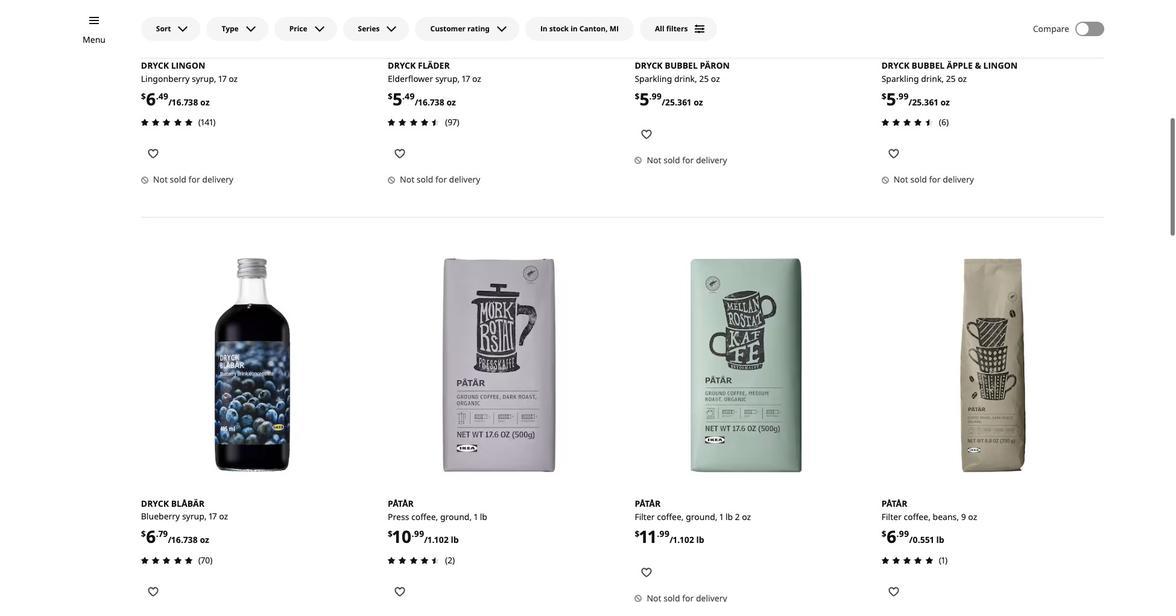 Task type: describe. For each thing, give the bounding box(es) containing it.
sold for 5
[[417, 174, 433, 185]]

påtår filter coffee, ground, 1 lb 2 oz $ 11 . 99 /1.102 lb
[[635, 498, 751, 549]]

not sold for delivery for 5
[[400, 174, 480, 185]]

syrup, for dryck fläder elderflower syrup, 17 oz $ 5 . 49 /16.738 oz
[[435, 73, 460, 84]]

not sold for delivery for $
[[647, 154, 727, 166]]

price button
[[274, 17, 337, 41]]

/25.361 inside dryck bubbel äpple & lingon sparkling drink, 25 oz $ 5 . 99 /25.361 oz
[[909, 96, 939, 108]]

49 for 6
[[158, 90, 168, 102]]

filters
[[666, 24, 688, 34]]

syrup, for dryck blåbär blueberry syrup, 17 oz $ 6 . 79 /16.738 oz
[[182, 511, 207, 523]]

dryck blåbär blueberry syrup, 17 oz $ 6 . 79 /16.738 oz
[[141, 498, 228, 549]]

coffee, for 6
[[904, 511, 931, 523]]

price
[[289, 24, 307, 34]]

lb inside påtår filter coffee, beans, 9 oz $ 6 . 99 /0.551 lb
[[937, 535, 945, 546]]

customer rating
[[430, 24, 490, 34]]

beans,
[[933, 511, 959, 523]]

sparkling inside dryck bubbel äpple & lingon sparkling drink, 25 oz $ 5 . 99 /25.361 oz
[[882, 73, 919, 84]]

for for 6
[[189, 174, 200, 185]]

series
[[358, 24, 380, 34]]

review: 4.8 out of 5 stars. total reviews: 70 image
[[137, 554, 196, 568]]

$ inside påtår filter coffee, beans, 9 oz $ 6 . 99 /0.551 lb
[[882, 529, 887, 540]]

fläder
[[418, 60, 450, 71]]

påtår press coffee, ground, 1 lb $ 10 . 99 /1.102 lb
[[388, 498, 487, 549]]

blåbär
[[171, 498, 204, 509]]

customer
[[430, 24, 466, 34]]

blueberry
[[141, 511, 180, 523]]

$ inside the dryck lingon lingonberry syrup, 17 oz $ 6 . 49 /16.738 oz
[[141, 90, 146, 102]]

. inside dryck fläder elderflower syrup, 17 oz $ 5 . 49 /16.738 oz
[[402, 90, 405, 102]]

oz inside påtår filter coffee, beans, 9 oz $ 6 . 99 /0.551 lb
[[968, 511, 977, 523]]

type
[[222, 24, 239, 34]]

not for 5
[[400, 174, 415, 185]]

bubbel for 5
[[665, 60, 698, 71]]

series button
[[343, 17, 409, 41]]

delivery for 25
[[943, 174, 974, 185]]

press
[[388, 511, 409, 523]]

/16.738 for dryck lingon lingonberry syrup, 17 oz $ 6 . 49 /16.738 oz
[[168, 96, 198, 108]]

. inside påtår press coffee, ground, 1 lb $ 10 . 99 /1.102 lb
[[412, 529, 414, 540]]

filter for 11
[[635, 511, 655, 523]]

påtår for 6
[[882, 498, 908, 509]]

dryck for dryck blåbär blueberry syrup, 17 oz $ 6 . 79 /16.738 oz
[[141, 498, 169, 509]]

99 inside dryck bubbel päron sparkling drink, 25 oz $ 5 . 99 /25.361 oz
[[652, 90, 662, 102]]

all filters
[[655, 24, 688, 34]]

6 for dryck lingon lingonberry syrup, 17 oz $ 6 . 49 /16.738 oz
[[146, 87, 156, 110]]

delivery for 6
[[202, 174, 233, 185]]

. inside dryck bubbel päron sparkling drink, 25 oz $ 5 . 99 /25.361 oz
[[649, 90, 652, 102]]

17 for dryck blåbär blueberry syrup, 17 oz $ 6 . 79 /16.738 oz
[[209, 511, 217, 523]]

dryck bubbel päron sparkling drink, 25 oz $ 5 . 99 /25.361 oz
[[635, 60, 730, 110]]

review: 4.7 out of 5 stars. total reviews: 97 image
[[384, 115, 443, 130]]

/25.361 inside dryck bubbel päron sparkling drink, 25 oz $ 5 . 99 /25.361 oz
[[662, 96, 692, 108]]

lingon inside dryck bubbel äpple & lingon sparkling drink, 25 oz $ 5 . 99 /25.361 oz
[[984, 60, 1018, 71]]

5 inside dryck bubbel päron sparkling drink, 25 oz $ 5 . 99 /25.361 oz
[[640, 87, 649, 110]]

menu button
[[83, 33, 106, 46]]

syrup, for dryck lingon lingonberry syrup, 17 oz $ 6 . 49 /16.738 oz
[[192, 73, 216, 84]]

5 inside dryck fläder elderflower syrup, 17 oz $ 5 . 49 /16.738 oz
[[393, 87, 402, 110]]

/1.102 inside påtår filter coffee, ground, 1 lb 2 oz $ 11 . 99 /1.102 lb
[[670, 535, 694, 546]]

in
[[571, 24, 578, 34]]

9
[[961, 511, 966, 523]]

for for 5
[[435, 174, 447, 185]]

ground, for 99
[[440, 511, 472, 523]]

. inside dryck bubbel äpple & lingon sparkling drink, 25 oz $ 5 . 99 /25.361 oz
[[896, 90, 899, 102]]

99 inside påtår press coffee, ground, 1 lb $ 10 . 99 /1.102 lb
[[414, 529, 424, 540]]

sort
[[156, 24, 171, 34]]

1 for oz
[[720, 511, 724, 523]]

(70)
[[198, 555, 213, 566]]

sort button
[[141, 17, 201, 41]]

dryck for dryck fläder elderflower syrup, 17 oz $ 5 . 49 /16.738 oz
[[388, 60, 416, 71]]

dryck for dryck bubbel äpple & lingon sparkling drink, 25 oz $ 5 . 99 /25.361 oz
[[882, 60, 910, 71]]

79
[[158, 529, 168, 540]]

elderflower
[[388, 73, 433, 84]]

. inside the dryck lingon lingonberry syrup, 17 oz $ 6 . 49 /16.738 oz
[[156, 90, 158, 102]]

oz inside påtår filter coffee, ground, 1 lb 2 oz $ 11 . 99 /1.102 lb
[[742, 511, 751, 523]]

coffee, for 10
[[411, 511, 438, 523]]

17 for dryck fläder elderflower syrup, 17 oz $ 5 . 49 /16.738 oz
[[462, 73, 470, 84]]

99 inside påtår filter coffee, ground, 1 lb 2 oz $ 11 . 99 /1.102 lb
[[660, 529, 670, 540]]

mi
[[610, 24, 619, 34]]

ground, for 11
[[686, 511, 718, 523]]

sold for 25
[[911, 174, 927, 185]]

type button
[[207, 17, 268, 41]]



Task type: locate. For each thing, give the bounding box(es) containing it.
2 lingon from the left
[[984, 60, 1018, 71]]

&
[[975, 60, 981, 71]]

2 drink, from the left
[[921, 73, 944, 84]]

canton,
[[580, 24, 608, 34]]

3 coffee, from the left
[[904, 511, 931, 523]]

påtår inside påtår filter coffee, beans, 9 oz $ 6 . 99 /0.551 lb
[[882, 498, 908, 509]]

$
[[141, 90, 146, 102], [388, 90, 393, 102], [635, 90, 640, 102], [882, 90, 887, 102], [141, 529, 146, 540], [388, 529, 393, 540], [635, 529, 640, 540], [882, 529, 887, 540]]

17 inside dryck fläder elderflower syrup, 17 oz $ 5 . 49 /16.738 oz
[[462, 73, 470, 84]]

0 horizontal spatial /1.102
[[424, 535, 449, 546]]

1 inside påtår press coffee, ground, 1 lb $ 10 . 99 /1.102 lb
[[474, 511, 478, 523]]

0 horizontal spatial filter
[[635, 511, 655, 523]]

dryck inside dryck fläder elderflower syrup, 17 oz $ 5 . 49 /16.738 oz
[[388, 60, 416, 71]]

/16.738 inside the dryck lingon lingonberry syrup, 17 oz $ 6 . 49 /16.738 oz
[[168, 96, 198, 108]]

bubbel left äpple
[[912, 60, 945, 71]]

not sold for delivery
[[647, 154, 727, 166], [153, 174, 233, 185], [400, 174, 480, 185], [894, 174, 974, 185]]

ground, inside påtår press coffee, ground, 1 lb $ 10 . 99 /1.102 lb
[[440, 511, 472, 523]]

1 påtår from the left
[[388, 498, 414, 509]]

/16.738 up "review: 4.8 out of 5 stars. total reviews: 141" image
[[168, 96, 198, 108]]

25 down äpple
[[946, 73, 956, 84]]

for for $
[[682, 154, 694, 166]]

dryck for dryck bubbel päron sparkling drink, 25 oz $ 5 . 99 /25.361 oz
[[635, 60, 663, 71]]

drink, inside dryck bubbel äpple & lingon sparkling drink, 25 oz $ 5 . 99 /25.361 oz
[[921, 73, 944, 84]]

1 inside påtår filter coffee, ground, 1 lb 2 oz $ 11 . 99 /1.102 lb
[[720, 511, 724, 523]]

1 horizontal spatial 5
[[640, 87, 649, 110]]

3 påtår from the left
[[882, 498, 908, 509]]

2 horizontal spatial påtår
[[882, 498, 908, 509]]

3 5 from the left
[[887, 87, 896, 110]]

2 49 from the left
[[405, 90, 415, 102]]

compare
[[1033, 23, 1070, 34]]

1 /1.102 from the left
[[424, 535, 449, 546]]

äpple
[[947, 60, 973, 71]]

filter for 6
[[882, 511, 902, 523]]

ground, inside påtår filter coffee, ground, 1 lb 2 oz $ 11 . 99 /1.102 lb
[[686, 511, 718, 523]]

0 horizontal spatial coffee,
[[411, 511, 438, 523]]

0 horizontal spatial 17
[[209, 511, 217, 523]]

0 horizontal spatial påtår
[[388, 498, 414, 509]]

1 horizontal spatial coffee,
[[657, 511, 684, 523]]

0 horizontal spatial sparkling
[[635, 73, 672, 84]]

menu
[[83, 34, 106, 45]]

/16.738 inside dryck blåbär blueberry syrup, 17 oz $ 6 . 79 /16.738 oz
[[168, 535, 198, 546]]

10
[[393, 526, 412, 549]]

oz
[[229, 73, 238, 84], [472, 73, 481, 84], [711, 73, 720, 84], [958, 73, 967, 84], [200, 96, 210, 108], [447, 96, 456, 108], [694, 96, 703, 108], [941, 96, 950, 108], [219, 511, 228, 523], [742, 511, 751, 523], [968, 511, 977, 523], [200, 535, 209, 546]]

6 for dryck blåbär blueberry syrup, 17 oz $ 6 . 79 /16.738 oz
[[146, 526, 156, 549]]

6 up review: 5 out of 5 stars. total reviews: 1 image on the right bottom of page
[[887, 526, 897, 549]]

påtår
[[388, 498, 414, 509], [635, 498, 661, 509], [882, 498, 908, 509]]

filter
[[635, 511, 655, 523], [882, 511, 902, 523]]

/16.738 inside dryck fläder elderflower syrup, 17 oz $ 5 . 49 /16.738 oz
[[415, 96, 445, 108]]

25 down päron
[[699, 73, 709, 84]]

filter up review: 5 out of 5 stars. total reviews: 1 image on the right bottom of page
[[882, 511, 902, 523]]

2 horizontal spatial 17
[[462, 73, 470, 84]]

coffee, inside påtår press coffee, ground, 1 lb $ 10 . 99 /1.102 lb
[[411, 511, 438, 523]]

coffee, inside påtår filter coffee, beans, 9 oz $ 6 . 99 /0.551 lb
[[904, 511, 931, 523]]

for for 25
[[929, 174, 941, 185]]

lingonberry
[[141, 73, 190, 84]]

(141)
[[198, 117, 216, 128]]

1 horizontal spatial lingon
[[984, 60, 1018, 71]]

17 for dryck lingon lingonberry syrup, 17 oz $ 6 . 49 /16.738 oz
[[219, 73, 227, 84]]

/16.738 up review: 4.8 out of 5 stars. total reviews: 70 image
[[168, 535, 198, 546]]

1 horizontal spatial drink,
[[921, 73, 944, 84]]

lingon right &
[[984, 60, 1018, 71]]

1 coffee, from the left
[[411, 511, 438, 523]]

lingon inside the dryck lingon lingonberry syrup, 17 oz $ 6 . 49 /16.738 oz
[[171, 60, 205, 71]]

2 25 from the left
[[946, 73, 956, 84]]

/1.102 inside påtår press coffee, ground, 1 lb $ 10 . 99 /1.102 lb
[[424, 535, 449, 546]]

not for $
[[647, 154, 662, 166]]

17 down type
[[219, 73, 227, 84]]

1 horizontal spatial /25.361
[[909, 96, 939, 108]]

0 horizontal spatial /25.361
[[662, 96, 692, 108]]

1 1 from the left
[[474, 511, 478, 523]]

bubbel for oz
[[912, 60, 945, 71]]

1 49 from the left
[[158, 90, 168, 102]]

filter inside påtår filter coffee, ground, 1 lb 2 oz $ 11 . 99 /1.102 lb
[[635, 511, 655, 523]]

6 for påtår filter coffee, beans, 9 oz $ 6 . 99 /0.551 lb
[[887, 526, 897, 549]]

bubbel inside dryck bubbel päron sparkling drink, 25 oz $ 5 . 99 /25.361 oz
[[665, 60, 698, 71]]

1 horizontal spatial /1.102
[[670, 535, 694, 546]]

dryck inside the dryck lingon lingonberry syrup, 17 oz $ 6 . 49 /16.738 oz
[[141, 60, 169, 71]]

delivery
[[696, 154, 727, 166], [202, 174, 233, 185], [449, 174, 480, 185], [943, 174, 974, 185]]

dryck lingon lingonberry syrup, 17 oz $ 6 . 49 /16.738 oz
[[141, 60, 238, 110]]

. inside dryck blåbär blueberry syrup, 17 oz $ 6 . 79 /16.738 oz
[[156, 529, 158, 540]]

0 horizontal spatial lingon
[[171, 60, 205, 71]]

dryck
[[141, 60, 169, 71], [388, 60, 416, 71], [635, 60, 663, 71], [882, 60, 910, 71], [141, 498, 169, 509]]

sold for 6
[[170, 174, 186, 185]]

99 inside påtår filter coffee, beans, 9 oz $ 6 . 99 /0.551 lb
[[899, 529, 909, 540]]

delivery for 5
[[449, 174, 480, 185]]

6 down lingonberry
[[146, 87, 156, 110]]

$ inside dryck bubbel päron sparkling drink, 25 oz $ 5 . 99 /25.361 oz
[[635, 90, 640, 102]]

drink, up (6)
[[921, 73, 944, 84]]

drink, inside dryck bubbel päron sparkling drink, 25 oz $ 5 . 99 /25.361 oz
[[674, 73, 697, 84]]

päron
[[700, 60, 730, 71]]

påtår up press
[[388, 498, 414, 509]]

1 horizontal spatial filter
[[882, 511, 902, 523]]

1 ground, from the left
[[440, 511, 472, 523]]

1 horizontal spatial ground,
[[686, 511, 718, 523]]

/1.102 up (2)
[[424, 535, 449, 546]]

2 horizontal spatial 5
[[887, 87, 896, 110]]

filter up 11
[[635, 511, 655, 523]]

review: 5 out of 5 stars. total reviews: 1 image
[[878, 554, 937, 568]]

drink,
[[674, 73, 697, 84], [921, 73, 944, 84]]

0 horizontal spatial ground,
[[440, 511, 472, 523]]

bubbel inside dryck bubbel äpple & lingon sparkling drink, 25 oz $ 5 . 99 /25.361 oz
[[912, 60, 945, 71]]

25 inside dryck bubbel äpple & lingon sparkling drink, 25 oz $ 5 . 99 /25.361 oz
[[946, 73, 956, 84]]

17 inside the dryck lingon lingonberry syrup, 17 oz $ 6 . 49 /16.738 oz
[[219, 73, 227, 84]]

/1.102 right 11
[[670, 535, 694, 546]]

6
[[146, 87, 156, 110], [146, 526, 156, 549], [887, 526, 897, 549]]

$ inside dryck bubbel äpple & lingon sparkling drink, 25 oz $ 5 . 99 /25.361 oz
[[882, 90, 887, 102]]

syrup, inside dryck fläder elderflower syrup, 17 oz $ 5 . 49 /16.738 oz
[[435, 73, 460, 84]]

$ inside dryck fläder elderflower syrup, 17 oz $ 5 . 49 /16.738 oz
[[388, 90, 393, 102]]

2 /1.102 from the left
[[670, 535, 694, 546]]

dryck down all
[[635, 60, 663, 71]]

delivery for $
[[696, 154, 727, 166]]

in stock in canton, mi
[[540, 24, 619, 34]]

2 filter from the left
[[882, 511, 902, 523]]

(1)
[[939, 555, 948, 566]]

påtår up 11
[[635, 498, 661, 509]]

5
[[393, 87, 402, 110], [640, 87, 649, 110], [887, 87, 896, 110]]

in
[[540, 24, 548, 34]]

49 for 5
[[405, 90, 415, 102]]

not for 6
[[153, 174, 168, 185]]

2 påtår from the left
[[635, 498, 661, 509]]

sold
[[664, 154, 680, 166], [170, 174, 186, 185], [417, 174, 433, 185], [911, 174, 927, 185]]

sparkling down all
[[635, 73, 672, 84]]

in stock in canton, mi button
[[525, 17, 634, 41]]

2 bubbel from the left
[[912, 60, 945, 71]]

not for 25
[[894, 174, 908, 185]]

1 horizontal spatial 17
[[219, 73, 227, 84]]

not
[[647, 154, 662, 166], [153, 174, 168, 185], [400, 174, 415, 185], [894, 174, 908, 185]]

0 horizontal spatial bubbel
[[665, 60, 698, 71]]

(97)
[[445, 117, 459, 128]]

dryck up review: 4.7 out of 5 stars. total reviews: 6 image
[[882, 60, 910, 71]]

1 filter from the left
[[635, 511, 655, 523]]

49 inside the dryck lingon lingonberry syrup, 17 oz $ 6 . 49 /16.738 oz
[[158, 90, 168, 102]]

6 left 79 at bottom
[[146, 526, 156, 549]]

for
[[682, 154, 694, 166], [189, 174, 200, 185], [435, 174, 447, 185], [929, 174, 941, 185]]

syrup, inside the dryck lingon lingonberry syrup, 17 oz $ 6 . 49 /16.738 oz
[[192, 73, 216, 84]]

sold for $
[[664, 154, 680, 166]]

. inside påtår filter coffee, beans, 9 oz $ 6 . 99 /0.551 lb
[[897, 529, 899, 540]]

1 horizontal spatial sparkling
[[882, 73, 919, 84]]

2 ground, from the left
[[686, 511, 718, 523]]

2
[[735, 511, 740, 523]]

stock
[[549, 24, 569, 34]]

/1.102
[[424, 535, 449, 546], [670, 535, 694, 546]]

ground, up (2)
[[440, 511, 472, 523]]

dryck inside dryck bubbel äpple & lingon sparkling drink, 25 oz $ 5 . 99 /25.361 oz
[[882, 60, 910, 71]]

not sold for delivery for 6
[[153, 174, 233, 185]]

99
[[652, 90, 662, 102], [899, 90, 909, 102], [414, 529, 424, 540], [660, 529, 670, 540], [899, 529, 909, 540]]

syrup, down blåbär
[[182, 511, 207, 523]]

/16.738 for dryck fläder elderflower syrup, 17 oz $ 5 . 49 /16.738 oz
[[415, 96, 445, 108]]

påtår filter coffee, beans, 9 oz $ 6 . 99 /0.551 lb
[[882, 498, 977, 549]]

coffee, inside påtår filter coffee, ground, 1 lb 2 oz $ 11 . 99 /1.102 lb
[[657, 511, 684, 523]]

/16.738 up review: 4.7 out of 5 stars. total reviews: 97 image on the top of page
[[415, 96, 445, 108]]

1 horizontal spatial påtår
[[635, 498, 661, 509]]

sparkling up review: 4.7 out of 5 stars. total reviews: 6 image
[[882, 73, 919, 84]]

/16.738
[[168, 96, 198, 108], [415, 96, 445, 108], [168, 535, 198, 546]]

49 down lingonberry
[[158, 90, 168, 102]]

review: 4.8 out of 5 stars. total reviews: 141 image
[[137, 115, 196, 130]]

49
[[158, 90, 168, 102], [405, 90, 415, 102]]

not sold for delivery for 25
[[894, 174, 974, 185]]

17
[[219, 73, 227, 84], [462, 73, 470, 84], [209, 511, 217, 523]]

.
[[156, 90, 158, 102], [402, 90, 405, 102], [649, 90, 652, 102], [896, 90, 899, 102], [156, 529, 158, 540], [412, 529, 414, 540], [657, 529, 660, 540], [897, 529, 899, 540]]

dryck inside dryck bubbel päron sparkling drink, 25 oz $ 5 . 99 /25.361 oz
[[635, 60, 663, 71]]

49 inside dryck fläder elderflower syrup, 17 oz $ 5 . 49 /16.738 oz
[[405, 90, 415, 102]]

25 inside dryck bubbel päron sparkling drink, 25 oz $ 5 . 99 /25.361 oz
[[699, 73, 709, 84]]

. inside påtår filter coffee, ground, 1 lb 2 oz $ 11 . 99 /1.102 lb
[[657, 529, 660, 540]]

/25.361
[[662, 96, 692, 108], [909, 96, 939, 108]]

2 5 from the left
[[640, 87, 649, 110]]

all
[[655, 24, 665, 34]]

6 inside påtår filter coffee, beans, 9 oz $ 6 . 99 /0.551 lb
[[887, 526, 897, 549]]

dryck up blueberry
[[141, 498, 169, 509]]

sparkling
[[635, 73, 672, 84], [882, 73, 919, 84]]

0 horizontal spatial 49
[[158, 90, 168, 102]]

6 inside the dryck lingon lingonberry syrup, 17 oz $ 6 . 49 /16.738 oz
[[146, 87, 156, 110]]

påtår up review: 5 out of 5 stars. total reviews: 1 image on the right bottom of page
[[882, 498, 908, 509]]

bubbel
[[665, 60, 698, 71], [912, 60, 945, 71]]

lingon
[[171, 60, 205, 71], [984, 60, 1018, 71]]

1 lingon from the left
[[171, 60, 205, 71]]

review: 4.5 out of 5 stars. total reviews: 2 image
[[384, 554, 443, 568]]

1 drink, from the left
[[674, 73, 697, 84]]

2 coffee, from the left
[[657, 511, 684, 523]]

syrup, right lingonberry
[[192, 73, 216, 84]]

49 down elderflower in the left of the page
[[405, 90, 415, 102]]

syrup,
[[192, 73, 216, 84], [435, 73, 460, 84], [182, 511, 207, 523]]

$ inside dryck blåbär blueberry syrup, 17 oz $ 6 . 79 /16.738 oz
[[141, 529, 146, 540]]

ground, left 2 at the right of the page
[[686, 511, 718, 523]]

dryck up lingonberry
[[141, 60, 169, 71]]

1 5 from the left
[[393, 87, 402, 110]]

all filters button
[[640, 17, 718, 41]]

0 horizontal spatial 25
[[699, 73, 709, 84]]

bubbel left päron
[[665, 60, 698, 71]]

1 for 10
[[474, 511, 478, 523]]

17 up the (70)
[[209, 511, 217, 523]]

påtår for 10
[[388, 498, 414, 509]]

drink, down all filters popup button
[[674, 73, 697, 84]]

coffee,
[[411, 511, 438, 523], [657, 511, 684, 523], [904, 511, 931, 523]]

påtår inside påtår press coffee, ground, 1 lb $ 10 . 99 /1.102 lb
[[388, 498, 414, 509]]

lb
[[480, 511, 487, 523], [726, 511, 733, 523], [451, 535, 459, 546], [696, 535, 704, 546], [937, 535, 945, 546]]

11
[[640, 526, 657, 549]]

/0.551
[[909, 535, 934, 546]]

2 sparkling from the left
[[882, 73, 919, 84]]

rating
[[468, 24, 490, 34]]

17 down customer rating popup button
[[462, 73, 470, 84]]

1
[[474, 511, 478, 523], [720, 511, 724, 523]]

dryck bubbel äpple & lingon sparkling drink, 25 oz $ 5 . 99 /25.361 oz
[[882, 60, 1018, 110]]

2 1 from the left
[[720, 511, 724, 523]]

lingon up lingonberry
[[171, 60, 205, 71]]

$ inside påtår press coffee, ground, 1 lb $ 10 . 99 /1.102 lb
[[388, 529, 393, 540]]

1 horizontal spatial 25
[[946, 73, 956, 84]]

17 inside dryck blåbär blueberry syrup, 17 oz $ 6 . 79 /16.738 oz
[[209, 511, 217, 523]]

syrup, inside dryck blåbär blueberry syrup, 17 oz $ 6 . 79 /16.738 oz
[[182, 511, 207, 523]]

1 horizontal spatial 49
[[405, 90, 415, 102]]

coffee, up /0.551
[[904, 511, 931, 523]]

dryck inside dryck blåbär blueberry syrup, 17 oz $ 6 . 79 /16.738 oz
[[141, 498, 169, 509]]

99 inside dryck bubbel äpple & lingon sparkling drink, 25 oz $ 5 . 99 /25.361 oz
[[899, 90, 909, 102]]

coffee, for 11
[[657, 511, 684, 523]]

25
[[699, 73, 709, 84], [946, 73, 956, 84]]

0 horizontal spatial 5
[[393, 87, 402, 110]]

5 inside dryck bubbel äpple & lingon sparkling drink, 25 oz $ 5 . 99 /25.361 oz
[[887, 87, 896, 110]]

/16.738 for dryck blåbär blueberry syrup, 17 oz $ 6 . 79 /16.738 oz
[[168, 535, 198, 546]]

filter inside påtår filter coffee, beans, 9 oz $ 6 . 99 /0.551 lb
[[882, 511, 902, 523]]

0 horizontal spatial drink,
[[674, 73, 697, 84]]

2 horizontal spatial coffee,
[[904, 511, 931, 523]]

dryck for dryck lingon lingonberry syrup, 17 oz $ 6 . 49 /16.738 oz
[[141, 60, 169, 71]]

dryck up elderflower in the left of the page
[[388, 60, 416, 71]]

1 /25.361 from the left
[[662, 96, 692, 108]]

2 /25.361 from the left
[[909, 96, 939, 108]]

påtår for 11
[[635, 498, 661, 509]]

(6)
[[939, 117, 949, 128]]

6 inside dryck blåbär blueberry syrup, 17 oz $ 6 . 79 /16.738 oz
[[146, 526, 156, 549]]

customer rating button
[[415, 17, 519, 41]]

sparkling inside dryck bubbel päron sparkling drink, 25 oz $ 5 . 99 /25.361 oz
[[635, 73, 672, 84]]

review: 4.7 out of 5 stars. total reviews: 6 image
[[878, 115, 937, 130]]

1 bubbel from the left
[[665, 60, 698, 71]]

1 horizontal spatial 1
[[720, 511, 724, 523]]

(2)
[[445, 555, 455, 566]]

1 horizontal spatial bubbel
[[912, 60, 945, 71]]

1 25 from the left
[[699, 73, 709, 84]]

0 horizontal spatial 1
[[474, 511, 478, 523]]

$ inside påtår filter coffee, ground, 1 lb 2 oz $ 11 . 99 /1.102 lb
[[635, 529, 640, 540]]

ground,
[[440, 511, 472, 523], [686, 511, 718, 523]]

påtår inside påtår filter coffee, ground, 1 lb 2 oz $ 11 . 99 /1.102 lb
[[635, 498, 661, 509]]

coffee, up 11
[[657, 511, 684, 523]]

1 sparkling from the left
[[635, 73, 672, 84]]

syrup, down fläder
[[435, 73, 460, 84]]

coffee, right press
[[411, 511, 438, 523]]

dryck fläder elderflower syrup, 17 oz $ 5 . 49 /16.738 oz
[[388, 60, 481, 110]]



Task type: vqa. For each thing, say whether or not it's contained in the screenshot.
Coffee, in PÅTÅR Filter coffee, beans, 9 oz $ 6 . 99 /0.551 lb
yes



